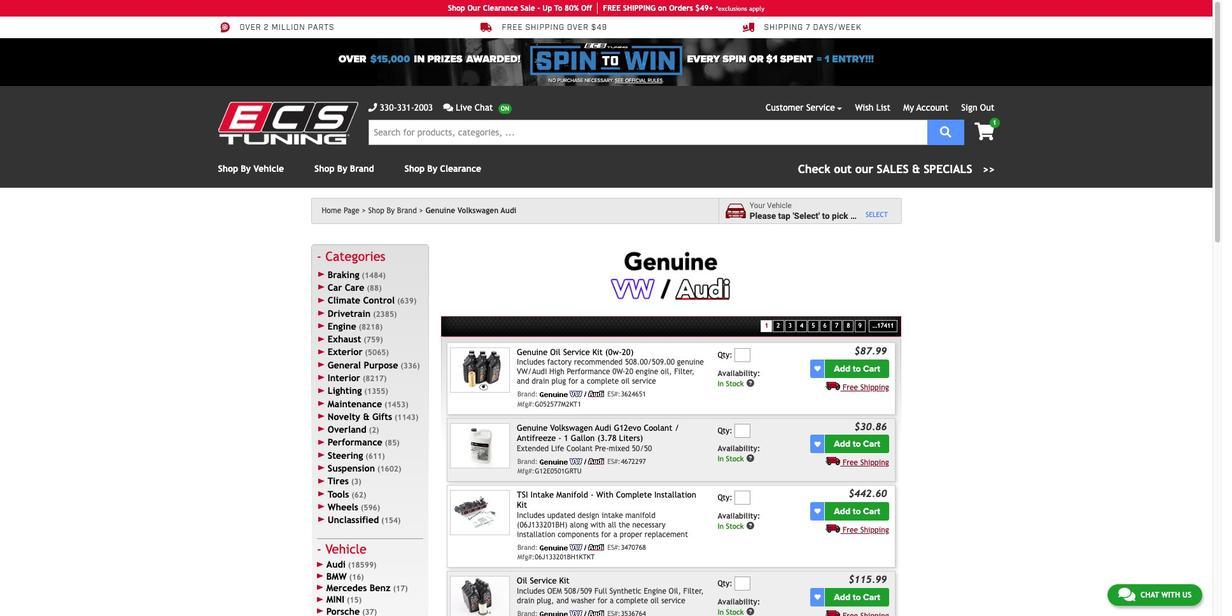 Task type: vqa. For each thing, say whether or not it's contained in the screenshot.
Sales & Specials link
yes



Task type: describe. For each thing, give the bounding box(es) containing it.
pre-
[[595, 444, 609, 453]]

customer
[[766, 102, 804, 113]]

shipping for $442.60
[[861, 526, 889, 535]]

330-331-2003
[[380, 102, 433, 113]]

(5065)
[[365, 349, 389, 357]]

free shipping image for $115.99
[[826, 610, 841, 616]]

performance inside genuine oil service kit (0w-20) includes factory recommended 508.00/509.00 genuine vw/audi high performance 0w-20 engine oil, filter, and drain plug for a complete oil service
[[567, 368, 610, 377]]

tap
[[778, 210, 791, 221]]

purpose
[[364, 360, 398, 370]]

shipping up every spin or $1 spent = 1 entry!!!
[[764, 23, 803, 33]]

0 horizontal spatial vehicle
[[254, 164, 284, 174]]

comments image for live
[[443, 103, 453, 112]]

wish list
[[855, 102, 891, 113]]

proper
[[620, 530, 643, 539]]

free shipping for $30.86
[[843, 459, 889, 468]]

add to cart for $87.99
[[834, 363, 881, 374]]

home
[[322, 206, 341, 215]]

g052577m2kt1
[[535, 400, 581, 408]]

installation
[[517, 530, 555, 539]]

to inside your vehicle please tap 'select' to pick a vehicle
[[822, 210, 830, 221]]

free down shop our clearance sale - up to 80% off on the top of the page
[[502, 23, 523, 33]]

g12evo
[[614, 423, 641, 433]]

select
[[866, 211, 888, 218]]

oil service kit includes oem 508/509 full synthetic engine oil, filter, drain plug, and washer for a complete oil service
[[517, 576, 704, 605]]

home page link
[[322, 206, 366, 215]]

(1355)
[[364, 387, 388, 396]]

6
[[824, 322, 827, 329]]

with inside tsi intake manifold - with complete installation kit includes updated design intake manifold (06j133201bh) along with all the necessary installation components for a proper replacement
[[591, 521, 606, 530]]

add for $87.99
[[834, 363, 851, 374]]

days/week
[[813, 23, 862, 33]]

updated
[[547, 511, 575, 520]]

shipping
[[525, 23, 565, 33]]

80%
[[565, 4, 579, 13]]

chat with us link
[[1108, 584, 1203, 606]]

shopping cart image
[[975, 123, 995, 141]]

kit inside genuine oil service kit (0w-20) includes factory recommended 508.00/509.00 genuine vw/audi high performance 0w-20 engine oil, filter, and drain plug for a complete oil service
[[593, 348, 603, 357]]

add to cart button for $87.99
[[825, 359, 889, 378]]

availability: in stock for $30.86
[[718, 445, 760, 463]]

*exclusions apply link
[[716, 4, 765, 13]]

Search text field
[[368, 120, 927, 145]]

sales & specials
[[877, 162, 973, 176]]

free shipping for $87.99
[[843, 383, 889, 392]]

a inside your vehicle please tap 'select' to pick a vehicle
[[851, 210, 855, 221]]

(1484)
[[362, 271, 386, 280]]

manifold
[[625, 511, 656, 520]]

$87.99
[[855, 345, 887, 357]]

apply
[[749, 5, 765, 12]]

5
[[812, 322, 815, 329]]

genuine volkswagen audi - corporate logo image for $115.99
[[540, 610, 604, 616]]

3624651
[[621, 391, 646, 398]]

recommended
[[574, 358, 623, 367]]

audi for genuine volkswagen audi
[[501, 206, 517, 215]]

free for $87.99
[[843, 383, 858, 392]]

in for $442.60
[[718, 521, 724, 530]]

0 vertical spatial genuine
[[426, 206, 455, 215]]

life
[[551, 444, 564, 453]]

drain inside "oil service kit includes oem 508/509 full synthetic engine oil, filter, drain plug, and washer for a complete oil service"
[[517, 596, 535, 605]]

(1602)
[[377, 465, 401, 474]]

es#: 3624651 mfg#: g052577m2kt1
[[518, 391, 646, 408]]

331-
[[397, 102, 414, 113]]

in
[[414, 53, 425, 66]]

ecs tuning image
[[218, 102, 358, 145]]

genuine volkswagen audi - corporate logo image for $442.60
[[540, 544, 604, 551]]

1 horizontal spatial coolant
[[644, 423, 673, 433]]

comments image for chat
[[1118, 587, 1136, 602]]

1 right =
[[825, 53, 830, 66]]

es#3470768 - 06j133201bh1ktkt -  tsi intake manifold - with complete installation kit - includes updated design intake manifold (06j133201bh) along with all the necessary installation components for a proper replacement - genuine volkswagen audi - audi volkswagen image
[[450, 490, 510, 535]]

add for $30.86
[[834, 439, 851, 450]]

to for $442.60
[[853, 506, 861, 517]]

$115.99
[[849, 574, 887, 585]]

categories braking (1484) car care (88) climate control (639) drivetrain (2385) engine (8218) exhaust (759) exterior (5065) general purpose (336) interior (8217) lighting (1355) maintenance (1453) novelty & gifts (1143) overland (2) performance (85) steering (611) suspension (1602) tires (3) tools (62) wheels (596) unclassified (154)
[[325, 249, 420, 525]]

qty: for $87.99
[[718, 351, 733, 360]]

by for shop by brand link related to shop by vehicle
[[337, 164, 347, 174]]

shop by brand for shop by vehicle
[[315, 164, 374, 174]]

vehicle
[[857, 210, 885, 221]]

0 vertical spatial &
[[912, 162, 920, 176]]

free for $442.60
[[843, 526, 858, 535]]

es#: 4672297 mfg#: g12e0501grtu
[[518, 457, 646, 475]]

1 inside genuine volkswagen audi g12evo coolant / antifreeze - 1 gallon (3.78 liters) extended life coolant pre-mixed 50/50
[[564, 434, 568, 443]]

free shipping image for $87.99
[[826, 381, 841, 390]]

clearance for our
[[483, 4, 518, 13]]

5 link
[[808, 321, 819, 332]]

maintenance
[[328, 398, 382, 409]]

4 link
[[796, 321, 807, 332]]

2 vertical spatial vehicle
[[325, 542, 367, 557]]

kit inside tsi intake manifold - with complete installation kit includes updated design intake manifold (06j133201bh) along with all the necessary installation components for a proper replacement
[[517, 501, 527, 510]]

free shipping image for $30.86
[[826, 457, 841, 466]]

out
[[980, 102, 995, 113]]

1 vertical spatial with
[[1162, 591, 1180, 600]]

prizes
[[427, 53, 463, 66]]

add for $115.99
[[834, 592, 851, 603]]

benz
[[370, 583, 391, 593]]

availability: for $30.86
[[718, 445, 760, 454]]

live chat link
[[443, 101, 512, 115]]

over for over $15,000 in prizes
[[339, 53, 366, 66]]

cart for $115.99
[[863, 592, 881, 603]]

question sign image
[[746, 454, 755, 463]]

brand for shop by vehicle
[[350, 164, 374, 174]]

oem
[[547, 587, 562, 596]]

oil inside "oil service kit includes oem 508/509 full synthetic engine oil, filter, drain plug, and washer for a complete oil service"
[[517, 576, 527, 586]]

brand: for $442.60
[[518, 544, 538, 551]]

parts
[[308, 23, 334, 33]]

(8218)
[[359, 323, 383, 332]]

1 horizontal spatial chat
[[1141, 591, 1159, 600]]

add to wish list image for $115.99
[[815, 594, 821, 600]]

vw/audi
[[517, 368, 547, 377]]

us
[[1183, 591, 1192, 600]]

sign
[[961, 102, 978, 113]]

- inside tsi intake manifold - with complete installation kit includes updated design intake manifold (06j133201bh) along with all the necessary installation components for a proper replacement
[[591, 490, 594, 500]]

genuine for antifreeze
[[517, 423, 548, 433]]

0 vertical spatial 2
[[264, 23, 269, 33]]

intake
[[531, 490, 554, 500]]

…17411 link
[[869, 321, 898, 332]]

1 vertical spatial 1 link
[[761, 321, 772, 332]]

drivetrain
[[328, 308, 371, 319]]

add to wish list image
[[815, 366, 821, 372]]

audi for genuine volkswagen audi g12evo coolant / antifreeze - 1 gallon (3.78 liters) extended life coolant pre-mixed 50/50
[[595, 423, 611, 433]]

pick
[[832, 210, 848, 221]]

(1453)
[[384, 400, 408, 409]]

volkswagen for genuine volkswagen audi g12evo coolant / antifreeze - 1 gallon (3.78 liters) extended life coolant pre-mixed 50/50
[[550, 423, 593, 433]]

shop by brand link for home page
[[368, 206, 423, 215]]

add to cart for $115.99
[[834, 592, 881, 603]]

lighting
[[328, 385, 362, 396]]

shop by brand for home page
[[368, 206, 417, 215]]

9
[[858, 322, 862, 329]]

brand for home page
[[397, 206, 417, 215]]

manifold
[[556, 490, 588, 500]]

complete
[[616, 490, 652, 500]]

engine inside categories braking (1484) car care (88) climate control (639) drivetrain (2385) engine (8218) exhaust (759) exterior (5065) general purpose (336) interior (8217) lighting (1355) maintenance (1453) novelty & gifts (1143) overland (2) performance (85) steering (611) suspension (1602) tires (3) tools (62) wheels (596) unclassified (154)
[[328, 321, 356, 332]]

(3)
[[351, 478, 361, 487]]

0 vertical spatial chat
[[475, 102, 493, 113]]

braking
[[328, 269, 359, 280]]

$49
[[591, 23, 607, 33]]

care
[[345, 282, 365, 293]]

g12e0501grtu
[[535, 467, 582, 475]]

over $15,000 in prizes
[[339, 53, 463, 66]]

kit inside "oil service kit includes oem 508/509 full synthetic engine oil, filter, drain plug, and washer for a complete oil service"
[[559, 576, 570, 586]]

1 left 2 'link'
[[765, 322, 769, 329]]

genuine oil service kit (0w-20) includes factory recommended 508.00/509.00 genuine vw/audi high performance 0w-20 engine oil, filter, and drain plug for a complete oil service
[[517, 348, 704, 386]]

add to wish list image for $30.86
[[815, 441, 821, 448]]

(0w-
[[605, 348, 622, 357]]

free
[[603, 4, 621, 13]]

brand: for $87.99
[[518, 391, 538, 398]]

engine
[[636, 368, 658, 377]]

customer service button
[[766, 101, 843, 115]]

entry!!!
[[832, 53, 874, 66]]

free shipping over $49
[[502, 23, 607, 33]]

overland
[[328, 424, 367, 435]]

question sign image for $115.99
[[746, 607, 755, 616]]

add to cart button for $442.60
[[825, 502, 889, 521]]

availability: for $87.99
[[718, 369, 760, 378]]

qty: for $30.86
[[718, 427, 733, 435]]

508/509
[[564, 587, 592, 596]]

genuine oil service kit (0w-20) link
[[517, 348, 634, 357]]

$442.60
[[849, 488, 887, 499]]

liters)
[[619, 434, 643, 443]]

(154)
[[381, 516, 401, 525]]

.
[[663, 78, 664, 83]]



Task type: locate. For each thing, give the bounding box(es) containing it.
2 brand: from the top
[[518, 457, 538, 465]]

vehicle inside your vehicle please tap 'select' to pick a vehicle
[[767, 201, 792, 210]]

0 horizontal spatial brand
[[350, 164, 374, 174]]

stock for $87.99
[[726, 379, 744, 388]]

shop by brand link for shop by vehicle
[[315, 164, 374, 174]]

my account
[[904, 102, 949, 113]]

0 vertical spatial with
[[591, 521, 606, 530]]

1 vertical spatial service
[[661, 596, 685, 605]]

climate
[[328, 295, 360, 306]]

shop by brand
[[315, 164, 374, 174], [368, 206, 417, 215]]

1 down the out
[[993, 119, 997, 126]]

phone image
[[368, 103, 377, 112]]

sales & specials link
[[798, 160, 995, 178]]

0 horizontal spatial service
[[530, 576, 557, 586]]

3 stock from the top
[[726, 521, 744, 530]]

car
[[328, 282, 342, 293]]

shop by vehicle
[[218, 164, 284, 174]]

over 2 million parts link
[[218, 22, 334, 33]]

shop by brand up home page link
[[315, 164, 374, 174]]

mfg#: inside es#: 3470768 mfg#: 06j133201bh1ktkt
[[518, 553, 535, 561]]

add for $442.60
[[834, 506, 851, 517]]

search image
[[940, 126, 952, 137]]

includes
[[517, 358, 545, 367], [517, 511, 545, 520], [517, 587, 545, 596]]

complete inside "oil service kit includes oem 508/509 full synthetic engine oil, filter, drain plug, and washer for a complete oil service"
[[616, 596, 648, 605]]

performance down overland
[[328, 437, 382, 448]]

engine inside "oil service kit includes oem 508/509 full synthetic engine oil, filter, drain plug, and washer for a complete oil service"
[[644, 587, 667, 596]]

includes inside "oil service kit includes oem 508/509 full synthetic engine oil, filter, drain plug, and washer for a complete oil service"
[[517, 587, 545, 596]]

0 vertical spatial shop by brand link
[[315, 164, 374, 174]]

shop
[[448, 4, 465, 13], [218, 164, 238, 174], [315, 164, 335, 174], [405, 164, 425, 174], [368, 206, 384, 215]]

service for customer
[[806, 102, 835, 113]]

steering
[[328, 450, 363, 461]]

0 horizontal spatial comments image
[[443, 103, 453, 112]]

oil inside genuine oil service kit (0w-20) includes factory recommended 508.00/509.00 genuine vw/audi high performance 0w-20 engine oil, filter, and drain plug for a complete oil service
[[550, 348, 561, 357]]

genuine up the vw/audi
[[517, 348, 548, 357]]

(62)
[[352, 491, 366, 499]]

over for over 2 million parts
[[240, 23, 261, 33]]

0 vertical spatial complete
[[587, 377, 619, 386]]

add to cart button down the $442.60
[[825, 502, 889, 521]]

shipping down $87.99 on the right bottom
[[861, 383, 889, 392]]

to for $87.99
[[853, 363, 861, 374]]

1 free shipping image from the top
[[826, 524, 841, 533]]

0 horizontal spatial over
[[240, 23, 261, 33]]

a down synthetic
[[610, 596, 614, 605]]

cart down $115.99 on the bottom right
[[863, 592, 881, 603]]

to down the $442.60
[[853, 506, 861, 517]]

1 horizontal spatial -
[[559, 434, 562, 443]]

es#: down mixed
[[607, 457, 621, 465]]

free down the $442.60
[[843, 526, 858, 535]]

service right customer at the top right
[[806, 102, 835, 113]]

necessary.
[[585, 78, 614, 83]]

2 availability: from the top
[[718, 445, 760, 454]]

million
[[272, 23, 305, 33]]

gallon
[[571, 434, 595, 443]]

along
[[570, 521, 588, 530]]

audi (18599) bmw (16) mercedes benz (17) mini (15)
[[326, 559, 408, 605]]

full
[[595, 587, 607, 596]]

2 genuine volkswagen audi - corporate logo image from the top
[[540, 458, 604, 464]]

stock for $30.86
[[726, 455, 744, 463]]

genuine
[[677, 358, 704, 367]]

service inside dropdown button
[[806, 102, 835, 113]]

4 add to cart button from the top
[[825, 588, 889, 607]]

(336)
[[401, 361, 420, 370]]

filter, down genuine
[[674, 368, 695, 377]]

2 vertical spatial genuine
[[517, 423, 548, 433]]

and down the vw/audi
[[517, 377, 529, 386]]

$49+
[[696, 4, 713, 13]]

includes inside tsi intake manifold - with complete installation kit includes updated design intake manifold (06j133201bh) along with all the necessary installation components for a proper replacement
[[517, 511, 545, 520]]

es#4672297 - g12e0501grtu - genuine volkswagen audi g12evo coolant / antifreeze - 1 gallon (3.78 liters) - extended life coolant pre-mixed 50/50 - genuine volkswagen audi - audi volkswagen image
[[450, 423, 510, 468]]

2 vertical spatial -
[[591, 490, 594, 500]]

es#3624651 - g052577m2kt1 - genuine oil service kit (0w-20) - includes factory recommended 508.00/509.00 genuine vw/audi high performance 0w-20 engine oil, filter, and drain plug for a complete oil service - genuine volkswagen audi - audi volkswagen image
[[450, 348, 510, 393]]

brand up page
[[350, 164, 374, 174]]

drain inside genuine oil service kit (0w-20) includes factory recommended 508.00/509.00 genuine vw/audi high performance 0w-20 engine oil, filter, and drain plug for a complete oil service
[[532, 377, 549, 386]]

brand: down the vw/audi
[[518, 391, 538, 398]]

list
[[876, 102, 891, 113]]

1 es#: from the top
[[607, 391, 621, 398]]

free shipping image
[[826, 381, 841, 390], [826, 457, 841, 466]]

sign out
[[961, 102, 995, 113]]

to for $115.99
[[853, 592, 861, 603]]

a inside tsi intake manifold - with complete installation kit includes updated design intake manifold (06j133201bh) along with all the necessary installation components for a proper replacement
[[613, 530, 617, 539]]

chat left us
[[1141, 591, 1159, 600]]

1 brand: from the top
[[518, 391, 538, 398]]

0w-
[[613, 368, 625, 377]]

3 add to cart button from the top
[[825, 502, 889, 521]]

1 includes from the top
[[517, 358, 545, 367]]

your vehicle please tap 'select' to pick a vehicle
[[750, 201, 885, 221]]

0 horizontal spatial performance
[[328, 437, 382, 448]]

1 horizontal spatial 1 link
[[964, 118, 1000, 142]]

question sign image
[[746, 379, 755, 387], [746, 521, 755, 530], [746, 607, 755, 616]]

over left million
[[240, 23, 261, 33]]

0 vertical spatial question sign image
[[746, 379, 755, 387]]

2 add to cart from the top
[[834, 439, 881, 450]]

cart
[[863, 363, 881, 374], [863, 439, 881, 450], [863, 506, 881, 517], [863, 592, 881, 603]]

330-331-2003 link
[[368, 101, 433, 115]]

comments image left chat with us
[[1118, 587, 1136, 602]]

3 question sign image from the top
[[746, 607, 755, 616]]

3 qty: from the top
[[718, 494, 733, 502]]

4 cart from the top
[[863, 592, 881, 603]]

add to cart down $115.99 on the bottom right
[[834, 592, 881, 603]]

and inside genuine oil service kit (0w-20) includes factory recommended 508.00/509.00 genuine vw/audi high performance 0w-20 engine oil, filter, and drain plug for a complete oil service
[[517, 377, 529, 386]]

free shipping image for $442.60
[[826, 524, 841, 533]]

shipping for $30.86
[[861, 459, 889, 468]]

plug,
[[537, 596, 554, 605]]

2 add to cart button from the top
[[825, 435, 889, 454]]

every spin or $1 spent = 1 entry!!!
[[687, 53, 874, 66]]

1 vertical spatial volkswagen
[[550, 423, 593, 433]]

and inside "oil service kit includes oem 508/509 full synthetic engine oil, filter, drain plug, and washer for a complete oil service"
[[556, 596, 569, 605]]

service inside "oil service kit includes oem 508/509 full synthetic engine oil, filter, drain plug, and washer for a complete oil service"
[[530, 576, 557, 586]]

& inside categories braking (1484) car care (88) climate control (639) drivetrain (2385) engine (8218) exhaust (759) exterior (5065) general purpose (336) interior (8217) lighting (1355) maintenance (1453) novelty & gifts (1143) overland (2) performance (85) steering (611) suspension (1602) tires (3) tools (62) wheels (596) unclassified (154)
[[363, 411, 370, 422]]

*exclusions
[[716, 5, 747, 12]]

- up life on the left bottom of the page
[[559, 434, 562, 443]]

1 vertical spatial availability: in stock
[[718, 445, 760, 463]]

a
[[851, 210, 855, 221], [581, 377, 585, 386], [613, 530, 617, 539], [610, 596, 614, 605]]

service inside genuine oil service kit (0w-20) includes factory recommended 508.00/509.00 genuine vw/audi high performance 0w-20 engine oil, filter, and drain plug for a complete oil service
[[563, 348, 590, 357]]

performance down recommended
[[567, 368, 610, 377]]

in for $30.86
[[718, 455, 724, 463]]

8 link
[[843, 321, 854, 332]]

and down oem
[[556, 596, 569, 605]]

3 add from the top
[[834, 506, 851, 517]]

free up the $442.60
[[843, 459, 858, 468]]

on
[[658, 4, 667, 13]]

(06j133201bh)
[[517, 521, 568, 530]]

0 vertical spatial kit
[[593, 348, 603, 357]]

1 vertical spatial shop by brand link
[[368, 206, 423, 215]]

2 vertical spatial es#:
[[607, 544, 621, 551]]

2 es#: from the top
[[607, 457, 621, 465]]

kit up recommended
[[593, 348, 603, 357]]

2 horizontal spatial -
[[591, 490, 594, 500]]

mfg#: inside es#: 4672297 mfg#: g12e0501grtu
[[518, 467, 535, 475]]

cart for $30.86
[[863, 439, 881, 450]]

by
[[241, 164, 251, 174], [337, 164, 347, 174], [427, 164, 437, 174], [387, 206, 395, 215]]

0 vertical spatial clearance
[[483, 4, 518, 13]]

genuine volkswagen audi - corporate logo image up the 06j133201bh1ktkt
[[540, 544, 604, 551]]

…17411
[[873, 322, 894, 329]]

3 includes from the top
[[517, 587, 545, 596]]

0 vertical spatial mfg#:
[[518, 400, 535, 408]]

brand: down extended
[[518, 457, 538, 465]]

3 availability: in stock from the top
[[718, 512, 760, 530]]

brand: down "installation"
[[518, 544, 538, 551]]

0 vertical spatial oil
[[550, 348, 561, 357]]

0 vertical spatial es#:
[[607, 391, 621, 398]]

0 horizontal spatial -
[[538, 4, 540, 13]]

shop by brand link up home page link
[[315, 164, 374, 174]]

add to cart for $442.60
[[834, 506, 881, 517]]

1 link
[[964, 118, 1000, 142], [761, 321, 772, 332]]

genuine down shop by clearance link
[[426, 206, 455, 215]]

cart for $442.60
[[863, 506, 881, 517]]

2 add from the top
[[834, 439, 851, 450]]

audi inside genuine volkswagen audi g12evo coolant / antifreeze - 1 gallon (3.78 liters) extended life coolant pre-mixed 50/50
[[595, 423, 611, 433]]

2 vertical spatial includes
[[517, 587, 545, 596]]

0 horizontal spatial oil
[[517, 576, 527, 586]]

shipping for $87.99
[[861, 383, 889, 392]]

with left us
[[1162, 591, 1180, 600]]

1 add from the top
[[834, 363, 851, 374]]

for inside genuine oil service kit (0w-20) includes factory recommended 508.00/509.00 genuine vw/audi high performance 0w-20 engine oil, filter, and drain plug for a complete oil service
[[568, 377, 578, 386]]

genuine inside genuine volkswagen audi g12evo coolant / antifreeze - 1 gallon (3.78 liters) extended life coolant pre-mixed 50/50
[[517, 423, 548, 433]]

to for $30.86
[[853, 439, 861, 450]]

free shipping up the $442.60
[[843, 459, 889, 468]]

mfg#: left g052577m2kt1
[[518, 400, 535, 408]]

comments image left live
[[443, 103, 453, 112]]

includes inside genuine oil service kit (0w-20) includes factory recommended 508.00/509.00 genuine vw/audi high performance 0w-20 engine oil, filter, and drain plug for a complete oil service
[[517, 358, 545, 367]]

1 horizontal spatial volkswagen
[[550, 423, 593, 433]]

availability: in stock for $87.99
[[718, 369, 760, 388]]

cart down the $442.60
[[863, 506, 881, 517]]

kit up oem
[[559, 576, 570, 586]]

service up factory
[[563, 348, 590, 357]]

to down $87.99 on the right bottom
[[853, 363, 861, 374]]

add to cart down $30.86
[[834, 439, 881, 450]]

filter, inside genuine oil service kit (0w-20) includes factory recommended 508.00/509.00 genuine vw/audi high performance 0w-20 engine oil, filter, and drain plug for a complete oil service
[[674, 368, 695, 377]]

06j133201bh1ktkt
[[535, 553, 595, 561]]

genuine volkswagen audi - corporate logo image for $87.99
[[540, 391, 604, 398]]

shop by brand right page
[[368, 206, 417, 215]]

shipping up the $442.60
[[861, 459, 889, 468]]

1 vertical spatial 2
[[777, 322, 780, 329]]

- left the up
[[538, 4, 540, 13]]

1 add to wish list image from the top
[[815, 441, 821, 448]]

1 horizontal spatial with
[[1162, 591, 1180, 600]]

2 vertical spatial mfg#:
[[518, 553, 535, 561]]

1 in from the top
[[718, 379, 724, 388]]

1 question sign image from the top
[[746, 379, 755, 387]]

7 left 8
[[835, 322, 839, 329]]

genuine up antifreeze
[[517, 423, 548, 433]]

service up oem
[[530, 576, 557, 586]]

2 left million
[[264, 23, 269, 33]]

add to cart button down $115.99 on the bottom right
[[825, 588, 889, 607]]

3
[[789, 322, 792, 329]]

- left with
[[591, 490, 594, 500]]

1 mfg#: from the top
[[518, 400, 535, 408]]

add up the $442.60
[[834, 439, 851, 450]]

1 availability: in stock from the top
[[718, 369, 760, 388]]

4 qty: from the top
[[718, 580, 733, 588]]

up
[[543, 4, 552, 13]]

free shipping down the $442.60
[[843, 526, 889, 535]]

home page
[[322, 206, 360, 215]]

- inside genuine volkswagen audi g12evo coolant / antifreeze - 1 gallon (3.78 liters) extended life coolant pre-mixed 50/50
[[559, 434, 562, 443]]

add to wish list image for $442.60
[[815, 508, 821, 514]]

stock for $442.60
[[726, 521, 744, 530]]

customer service
[[766, 102, 835, 113]]

1 vertical spatial clearance
[[440, 164, 481, 174]]

3 es#: from the top
[[607, 544, 621, 551]]

0 horizontal spatial 7
[[806, 23, 811, 33]]

2 mfg#: from the top
[[518, 467, 535, 475]]

genuine volkswagen audi - corporate logo image up 'g12e0501grtu'
[[540, 458, 604, 464]]

1 vertical spatial and
[[556, 596, 569, 605]]

cart down $87.99 on the right bottom
[[863, 363, 881, 374]]

clearance for by
[[440, 164, 481, 174]]

(17)
[[393, 584, 408, 593]]

comments image inside live chat link
[[443, 103, 453, 112]]

a down the all on the bottom of page
[[613, 530, 617, 539]]

with down design
[[591, 521, 606, 530]]

off
[[581, 4, 592, 13]]

question sign image for $87.99
[[746, 379, 755, 387]]

shipping
[[764, 23, 803, 33], [861, 383, 889, 392], [861, 459, 889, 468], [861, 526, 889, 535]]

qty: for $442.60
[[718, 494, 733, 502]]

2 includes from the top
[[517, 511, 545, 520]]

1 horizontal spatial 7
[[835, 322, 839, 329]]

2
[[264, 23, 269, 33], [777, 322, 780, 329]]

for right plug
[[568, 377, 578, 386]]

20
[[625, 368, 633, 377]]

0 vertical spatial free shipping
[[843, 383, 889, 392]]

shop our clearance sale - up to 80% off link
[[448, 3, 598, 14]]

add to wish list image
[[815, 441, 821, 448], [815, 508, 821, 514], [815, 594, 821, 600]]

2 question sign image from the top
[[746, 521, 755, 530]]

over 2 million parts
[[240, 23, 334, 33]]

by up home page link
[[337, 164, 347, 174]]

mfg#: down "installation"
[[518, 553, 535, 561]]

2 free shipping from the top
[[843, 459, 889, 468]]

volkswagen down shop by clearance link
[[458, 206, 499, 215]]

control
[[363, 295, 395, 306]]

1 vertical spatial 7
[[835, 322, 839, 329]]

2 in from the top
[[718, 455, 724, 463]]

tools
[[328, 489, 349, 499]]

3 free shipping from the top
[[843, 526, 889, 535]]

for down the all on the bottom of page
[[601, 530, 611, 539]]

2 vertical spatial service
[[530, 576, 557, 586]]

2 left 3
[[777, 322, 780, 329]]

2 cart from the top
[[863, 439, 881, 450]]

es#: inside es#: 4672297 mfg#: g12e0501grtu
[[607, 457, 621, 465]]

3 cart from the top
[[863, 506, 881, 517]]

6 link
[[820, 321, 831, 332]]

synthetic
[[610, 587, 642, 596]]

service inside "oil service kit includes oem 508/509 full synthetic engine oil, filter, drain plug, and washer for a complete oil service"
[[661, 596, 685, 605]]

4 add to cart from the top
[[834, 592, 881, 603]]

to down $30.86
[[853, 439, 861, 450]]

ecs tuning 'spin to win' contest logo image
[[531, 43, 682, 75]]

cart for $87.99
[[863, 363, 881, 374]]

1 stock from the top
[[726, 379, 744, 388]]

clearance
[[483, 4, 518, 13], [440, 164, 481, 174]]

0 horizontal spatial coolant
[[567, 444, 593, 453]]

1 up life on the left bottom of the page
[[564, 434, 568, 443]]

engine up exhaust
[[328, 321, 356, 332]]

&
[[912, 162, 920, 176], [363, 411, 370, 422]]

1 vertical spatial shop by brand
[[368, 206, 417, 215]]

filter, inside "oil service kit includes oem 508/509 full synthetic engine oil, filter, drain plug, and washer for a complete oil service"
[[683, 587, 704, 596]]

0 vertical spatial includes
[[517, 358, 545, 367]]

mfg#: for $87.99
[[518, 400, 535, 408]]

2 availability: in stock from the top
[[718, 445, 760, 463]]

to down $115.99 on the bottom right
[[853, 592, 861, 603]]

1 vertical spatial brand:
[[518, 457, 538, 465]]

rules
[[648, 78, 663, 83]]

oil inside genuine oil service kit (0w-20) includes factory recommended 508.00/509.00 genuine vw/audi high performance 0w-20 engine oil, filter, and drain plug for a complete oil service
[[621, 377, 630, 386]]

0 vertical spatial for
[[568, 377, 578, 386]]

add to cart button for $115.99
[[825, 588, 889, 607]]

chat right live
[[475, 102, 493, 113]]

availability: in stock for $442.60
[[718, 512, 760, 530]]

mercedes
[[326, 583, 367, 593]]

vehicle down ecs tuning image
[[254, 164, 284, 174]]

0 horizontal spatial kit
[[517, 501, 527, 510]]

0 vertical spatial filter,
[[674, 368, 695, 377]]

1 add to cart button from the top
[[825, 359, 889, 378]]

4 genuine volkswagen audi - corporate logo image from the top
[[540, 610, 604, 616]]

1 add to cart from the top
[[834, 363, 881, 374]]

1 horizontal spatial and
[[556, 596, 569, 605]]

qty: right /
[[718, 427, 733, 435]]

add to cart button down $30.86
[[825, 435, 889, 454]]

oil up factory
[[550, 348, 561, 357]]

service down oil,
[[661, 596, 685, 605]]

1 horizontal spatial vehicle
[[325, 542, 367, 557]]

extended
[[517, 444, 549, 453]]

1 horizontal spatial over
[[339, 53, 366, 66]]

exhaust
[[328, 334, 361, 345]]

1 qty: from the top
[[718, 351, 733, 360]]

2 add to wish list image from the top
[[815, 508, 821, 514]]

0 vertical spatial comments image
[[443, 103, 453, 112]]

by up genuine volkswagen audi
[[427, 164, 437, 174]]

2 vertical spatial add to wish list image
[[815, 594, 821, 600]]

es#: inside "es#: 3624651 mfg#: g052577m2kt1"
[[607, 391, 621, 398]]

service for oil
[[530, 576, 557, 586]]

coolant
[[644, 423, 673, 433], [567, 444, 593, 453]]

engine
[[328, 321, 356, 332], [644, 587, 667, 596]]

20)
[[622, 348, 634, 357]]

gifts
[[372, 411, 392, 422]]

1 vertical spatial oil
[[651, 596, 659, 605]]

a right pick
[[851, 210, 855, 221]]

1 horizontal spatial &
[[912, 162, 920, 176]]

genuine volkswagen audi - corporate logo image down washer
[[540, 610, 604, 616]]

availability: for $442.60
[[718, 512, 760, 520]]

in for $87.99
[[718, 379, 724, 388]]

(611)
[[366, 452, 385, 461]]

free shipping image
[[826, 524, 841, 533], [826, 610, 841, 616]]

2 horizontal spatial audi
[[595, 423, 611, 433]]

7 link
[[831, 321, 842, 332]]

4
[[800, 322, 804, 329]]

3 add to wish list image from the top
[[815, 594, 821, 600]]

2 vertical spatial brand:
[[518, 544, 538, 551]]

oil right es#3536764 - g052577m2kt - oil service kit - includes oem 508/509 full synthetic engine oil, filter, drain plug, and washer for a complete oil service - genuine volkswagen audi - audi image
[[517, 576, 527, 586]]

1 vertical spatial kit
[[517, 501, 527, 510]]

performance
[[567, 368, 610, 377], [328, 437, 382, 448]]

sale
[[521, 4, 535, 13]]

live
[[456, 102, 472, 113]]

replacement
[[645, 530, 688, 539]]

add to cart down $87.99 on the right bottom
[[834, 363, 881, 374]]

2 horizontal spatial vehicle
[[767, 201, 792, 210]]

free shipping for $442.60
[[843, 526, 889, 535]]

genuine inside genuine oil service kit (0w-20) includes factory recommended 508.00/509.00 genuine vw/audi high performance 0w-20 engine oil, filter, and drain plug for a complete oil service
[[517, 348, 548, 357]]

4 add from the top
[[834, 592, 851, 603]]

availability: in stock
[[718, 369, 760, 388], [718, 445, 760, 463], [718, 512, 760, 530]]

1 vertical spatial stock
[[726, 455, 744, 463]]

genuine for includes
[[517, 348, 548, 357]]

your
[[750, 201, 765, 210]]

in
[[718, 379, 724, 388], [718, 455, 724, 463], [718, 521, 724, 530]]

1 horizontal spatial 2
[[777, 322, 780, 329]]

oil inside "oil service kit includes oem 508/509 full synthetic engine oil, filter, drain plug, and washer for a complete oil service"
[[651, 596, 659, 605]]

add to cart for $30.86
[[834, 439, 881, 450]]

question sign image for $442.60
[[746, 521, 755, 530]]

all
[[608, 521, 616, 530]]

2 qty: from the top
[[718, 427, 733, 435]]

2 free shipping image from the top
[[826, 610, 841, 616]]

clearance right the our
[[483, 4, 518, 13]]

shop by vehicle link
[[218, 164, 284, 174]]

(639)
[[397, 297, 417, 306]]

2 inside 'link'
[[777, 322, 780, 329]]

a up "es#: 3624651 mfg#: g052577m2kt1"
[[581, 377, 585, 386]]

$15,000
[[370, 53, 410, 66]]

comments image
[[443, 103, 453, 112], [1118, 587, 1136, 602]]

1 horizontal spatial service
[[661, 596, 685, 605]]

0 horizontal spatial 2
[[264, 23, 269, 33]]

design
[[578, 511, 599, 520]]

purchase
[[557, 78, 583, 83]]

add down $115.99 on the bottom right
[[834, 592, 851, 603]]

0 horizontal spatial with
[[591, 521, 606, 530]]

1 vertical spatial includes
[[517, 511, 545, 520]]

kit down tsi
[[517, 501, 527, 510]]

0 vertical spatial coolant
[[644, 423, 673, 433]]

1 vertical spatial complete
[[616, 596, 648, 605]]

0 vertical spatial -
[[538, 4, 540, 13]]

1 vertical spatial audi
[[595, 423, 611, 433]]

2 horizontal spatial service
[[806, 102, 835, 113]]

None text field
[[735, 491, 751, 505]]

qty: right genuine
[[718, 351, 733, 360]]

qty: right the installation
[[718, 494, 733, 502]]

1 vertical spatial question sign image
[[746, 521, 755, 530]]

0 vertical spatial 7
[[806, 23, 811, 33]]

es#: inside es#: 3470768 mfg#: 06j133201bh1ktkt
[[607, 544, 621, 551]]

es#: for $87.99
[[607, 391, 621, 398]]

washer
[[571, 596, 595, 605]]

2 free shipping image from the top
[[826, 457, 841, 466]]

1 horizontal spatial kit
[[559, 576, 570, 586]]

1 vertical spatial genuine
[[517, 348, 548, 357]]

3 add to cart from the top
[[834, 506, 881, 517]]

3 in from the top
[[718, 521, 724, 530]]

genuine volkswagen audi - corporate logo image
[[540, 391, 604, 398], [540, 458, 604, 464], [540, 544, 604, 551], [540, 610, 604, 616]]

4 availability: from the top
[[718, 598, 760, 607]]

add down the $442.60
[[834, 506, 851, 517]]

by for shop by brand link corresponding to home page
[[387, 206, 395, 215]]

free for $30.86
[[843, 459, 858, 468]]

3 availability: from the top
[[718, 512, 760, 520]]

qty: for $115.99
[[718, 580, 733, 588]]

'select'
[[793, 210, 820, 221]]

1 vertical spatial vehicle
[[767, 201, 792, 210]]

for inside "oil service kit includes oem 508/509 full synthetic engine oil, filter, drain plug, and washer for a complete oil service"
[[598, 596, 608, 605]]

1 vertical spatial mfg#:
[[518, 467, 535, 475]]

1 free shipping from the top
[[843, 383, 889, 392]]

3 genuine volkswagen audi - corporate logo image from the top
[[540, 544, 604, 551]]

1 vertical spatial in
[[718, 455, 724, 463]]

(88)
[[367, 284, 382, 293]]

performance inside categories braking (1484) car care (88) climate control (639) drivetrain (2385) engine (8218) exhaust (759) exterior (5065) general purpose (336) interior (8217) lighting (1355) maintenance (1453) novelty & gifts (1143) overland (2) performance (85) steering (611) suspension (1602) tires (3) tools (62) wheels (596) unclassified (154)
[[328, 437, 382, 448]]

0 vertical spatial availability: in stock
[[718, 369, 760, 388]]

0 vertical spatial volkswagen
[[458, 206, 499, 215]]

0 vertical spatial vehicle
[[254, 164, 284, 174]]

complete inside genuine oil service kit (0w-20) includes factory recommended 508.00/509.00 genuine vw/audi high performance 0w-20 engine oil, filter, and drain plug for a complete oil service
[[587, 377, 619, 386]]

& up the (2)
[[363, 411, 370, 422]]

3 mfg#: from the top
[[518, 553, 535, 561]]

add to cart button for $30.86
[[825, 435, 889, 454]]

service inside genuine oil service kit (0w-20) includes factory recommended 508.00/509.00 genuine vw/audi high performance 0w-20 engine oil, filter, and drain plug for a complete oil service
[[632, 377, 656, 386]]

shop by brand link right page
[[368, 206, 423, 215]]

to left pick
[[822, 210, 830, 221]]

0 horizontal spatial 1 link
[[761, 321, 772, 332]]

0 vertical spatial oil
[[621, 377, 630, 386]]

1 vertical spatial filter,
[[683, 587, 704, 596]]

1 horizontal spatial service
[[563, 348, 590, 357]]

qty: right oil,
[[718, 580, 733, 588]]

complete down 0w-
[[587, 377, 619, 386]]

by for shop by vehicle "link"
[[241, 164, 251, 174]]

0 vertical spatial shop by brand
[[315, 164, 374, 174]]

wish
[[855, 102, 874, 113]]

service down engine
[[632, 377, 656, 386]]

cart down $30.86
[[863, 439, 881, 450]]

volkswagen inside genuine volkswagen audi g12evo coolant / antifreeze - 1 gallon (3.78 liters) extended life coolant pre-mixed 50/50
[[550, 423, 593, 433]]

es#: for $442.60
[[607, 544, 621, 551]]

1 vertical spatial chat
[[1141, 591, 1159, 600]]

2 stock from the top
[[726, 455, 744, 463]]

es#: left 3470768
[[607, 544, 621, 551]]

0 vertical spatial brand
[[350, 164, 374, 174]]

includes up the vw/audi
[[517, 358, 545, 367]]

1 availability: from the top
[[718, 369, 760, 378]]

es#3536764 - g052577m2kt - oil service kit - includes oem 508/509 full synthetic engine oil, filter, drain plug, and washer for a complete oil service - genuine volkswagen audi - audi image
[[450, 576, 510, 616]]

by for shop by clearance link
[[427, 164, 437, 174]]

free shipping down $87.99 on the right bottom
[[843, 383, 889, 392]]

1 cart from the top
[[863, 363, 881, 374]]

tsi
[[517, 490, 528, 500]]

1 vertical spatial es#:
[[607, 457, 621, 465]]

0 horizontal spatial chat
[[475, 102, 493, 113]]

2 vertical spatial for
[[598, 596, 608, 605]]

0 vertical spatial service
[[632, 377, 656, 386]]

comments image inside chat with us link
[[1118, 587, 1136, 602]]

None text field
[[735, 348, 751, 362], [735, 424, 751, 438], [735, 577, 751, 591], [735, 348, 751, 362], [735, 424, 751, 438], [735, 577, 751, 591]]

mfg#: down extended
[[518, 467, 535, 475]]

for down full
[[598, 596, 608, 605]]

3 brand: from the top
[[518, 544, 538, 551]]

1 horizontal spatial engine
[[644, 587, 667, 596]]

=
[[817, 53, 822, 66]]

audi inside audi (18599) bmw (16) mercedes benz (17) mini (15)
[[326, 559, 346, 570]]

9 link
[[855, 321, 866, 332]]

by right page
[[387, 206, 395, 215]]

1 horizontal spatial brand
[[397, 206, 417, 215]]

1 free shipping image from the top
[[826, 381, 841, 390]]

mfg#: inside "es#: 3624651 mfg#: g052577m2kt1"
[[518, 400, 535, 408]]

coolant left /
[[644, 423, 673, 433]]

tsi intake manifold - with complete installation kit includes updated design intake manifold (06j133201bh) along with all the necessary installation components for a proper replacement
[[517, 490, 696, 539]]

shipping down the $442.60
[[861, 526, 889, 535]]

clearance up genuine volkswagen audi
[[440, 164, 481, 174]]

for inside tsi intake manifold - with complete installation kit includes updated design intake manifold (06j133201bh) along with all the necessary installation components for a proper replacement
[[601, 530, 611, 539]]

0 vertical spatial brand:
[[518, 391, 538, 398]]

0 vertical spatial audi
[[501, 206, 517, 215]]

0 vertical spatial performance
[[567, 368, 610, 377]]

mfg#: for $442.60
[[518, 553, 535, 561]]

1 genuine volkswagen audi - corporate logo image from the top
[[540, 391, 604, 398]]

volkswagen for genuine volkswagen audi
[[458, 206, 499, 215]]

a inside "oil service kit includes oem 508/509 full synthetic engine oil, filter, drain plug, and washer for a complete oil service"
[[610, 596, 614, 605]]

a inside genuine oil service kit (0w-20) includes factory recommended 508.00/509.00 genuine vw/audi high performance 0w-20 engine oil, filter, and drain plug for a complete oil service
[[581, 377, 585, 386]]



